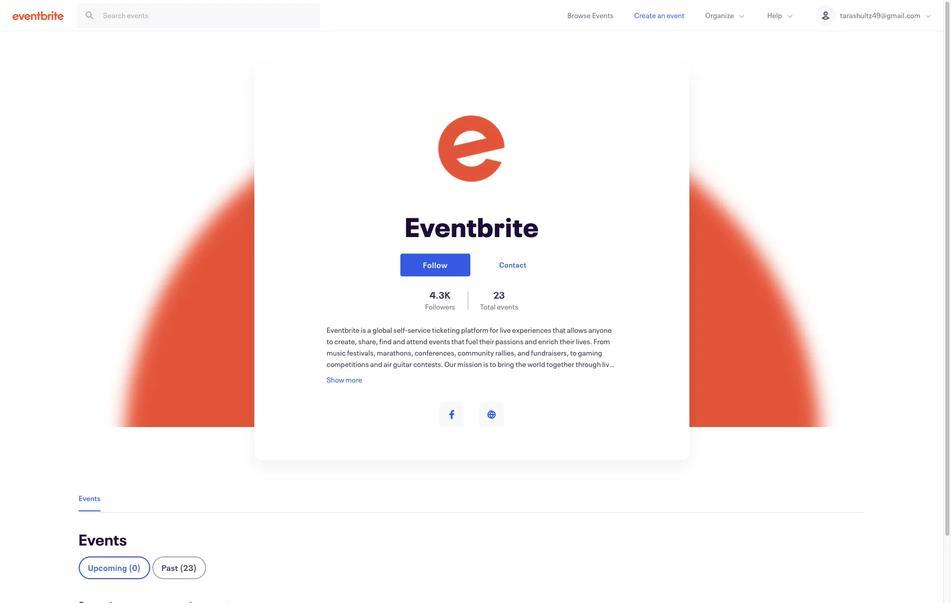 Task type: vqa. For each thing, say whether or not it's contained in the screenshot.
right "Eventbrite"
yes



Task type: locate. For each thing, give the bounding box(es) containing it.
find
[[380, 337, 392, 347]]

experiences.
[[327, 371, 368, 381]]

1 horizontal spatial eventbrite
[[405, 209, 540, 245]]

create,
[[335, 337, 357, 347]]

1 vertical spatial events
[[429, 337, 450, 347]]

allows
[[567, 326, 587, 335]]

23 total events
[[480, 289, 519, 312]]

upcoming (0) button
[[79, 557, 150, 580]]

platform
[[462, 326, 489, 335]]

0 horizontal spatial eventbrite
[[327, 326, 360, 335]]

live right the for
[[500, 326, 511, 335]]

is
[[361, 326, 366, 335], [484, 360, 489, 370]]

1 vertical spatial eventbrite
[[327, 326, 360, 335]]

the
[[516, 360, 527, 370]]

experiences
[[512, 326, 552, 335]]

(23)
[[180, 563, 197, 574]]

0 horizontal spatial that
[[452, 337, 465, 347]]

and left the air
[[370, 360, 383, 370]]

1 their from the left
[[480, 337, 494, 347]]

to
[[327, 337, 333, 347], [571, 348, 577, 358], [490, 360, 497, 370]]

past (23) button
[[152, 557, 206, 580]]

more
[[346, 375, 363, 385]]

their down the allows in the right of the page
[[560, 337, 575, 347]]

self-
[[394, 326, 408, 335]]

eventbrite image
[[12, 10, 64, 20]]

1 vertical spatial to
[[571, 348, 577, 358]]

that left fuel
[[452, 337, 465, 347]]

1 vertical spatial live
[[603, 360, 614, 370]]

that up enrich
[[553, 326, 566, 335]]

that
[[553, 326, 566, 335], [452, 337, 465, 347]]

mission
[[458, 360, 482, 370]]

0 vertical spatial eventbrite
[[405, 209, 540, 245]]

help link
[[757, 0, 806, 31]]

0 vertical spatial live
[[500, 326, 511, 335]]

show more button
[[327, 375, 363, 386]]

competitions
[[327, 360, 369, 370]]

events
[[593, 10, 614, 20], [79, 494, 101, 504], [79, 530, 127, 551]]

1 horizontal spatial to
[[490, 360, 497, 370]]

together
[[547, 360, 575, 370]]

conferences,
[[415, 348, 457, 358]]

1 vertical spatial is
[[484, 360, 489, 370]]

0 vertical spatial events
[[497, 302, 519, 312]]

bring
[[498, 360, 515, 370]]

fuel
[[466, 337, 478, 347]]

for
[[490, 326, 499, 335]]

eventbrite for eventbrite is a global self-service ticketing platform for live experiences that allows anyone to create, share, find and attend events that fuel their passions and enrich their lives. from music festivals, marathons, conferences, community rallies, and fundraisers, to gaming competitions and air guitar contests. our mission is to bring the world together through live experiences.
[[327, 326, 360, 335]]

tarashultz49@gmail.com link
[[806, 0, 944, 31]]

eventbrite is a global self-service ticketing platform for live experiences that allows anyone to create, share, find and attend events that fuel their passions and enrich their lives. from music festivals, marathons, conferences, community rallies, and fundraisers, to gaming competitions and air guitar contests. our mission is to bring the world together through live experiences.
[[327, 326, 614, 381]]

attend
[[407, 337, 428, 347]]

events
[[497, 302, 519, 312], [429, 337, 450, 347]]

ticketing
[[432, 326, 460, 335]]

is left a
[[361, 326, 366, 335]]

a
[[368, 326, 371, 335]]

events up conferences,
[[429, 337, 450, 347]]

eventbrite for eventbrite
[[405, 209, 540, 245]]

live
[[500, 326, 511, 335], [603, 360, 614, 370]]

1 vertical spatial events
[[79, 494, 101, 504]]

their down the for
[[480, 337, 494, 347]]

follow
[[423, 259, 448, 270]]

create
[[635, 10, 656, 20]]

0 horizontal spatial to
[[327, 337, 333, 347]]

from
[[594, 337, 610, 347]]

to left 'bring'
[[490, 360, 497, 370]]

service
[[408, 326, 431, 335]]

live right through
[[603, 360, 614, 370]]

show
[[327, 375, 345, 385]]

0 vertical spatial that
[[553, 326, 566, 335]]

0 horizontal spatial is
[[361, 326, 366, 335]]

and
[[393, 337, 405, 347], [525, 337, 537, 347], [518, 348, 530, 358], [370, 360, 383, 370]]

events down 23 at right top
[[497, 302, 519, 312]]

0 horizontal spatial events
[[429, 337, 450, 347]]

follow button
[[401, 254, 471, 277]]

events inside 23 total events
[[497, 302, 519, 312]]

1 horizontal spatial their
[[560, 337, 575, 347]]

2 their from the left
[[560, 337, 575, 347]]

2 vertical spatial to
[[490, 360, 497, 370]]

to up music at the left bottom
[[327, 337, 333, 347]]

browse events link
[[557, 0, 624, 31]]

(0)
[[129, 563, 141, 574]]

0 vertical spatial to
[[327, 337, 333, 347]]

to down lives.
[[571, 348, 577, 358]]

air
[[384, 360, 392, 370]]

0 vertical spatial is
[[361, 326, 366, 335]]

1 horizontal spatial is
[[484, 360, 489, 370]]

1 horizontal spatial events
[[497, 302, 519, 312]]

our
[[445, 360, 456, 370]]

tarashultz49@gmail.com
[[841, 10, 921, 20]]

0 horizontal spatial their
[[480, 337, 494, 347]]

gaming
[[578, 348, 603, 358]]

share,
[[359, 337, 378, 347]]

eventbrite
[[405, 209, 540, 245], [327, 326, 360, 335]]

their
[[480, 337, 494, 347], [560, 337, 575, 347]]

is down community
[[484, 360, 489, 370]]

eventbrite inside eventbrite is a global self-service ticketing platform for live experiences that allows anyone to create, share, find and attend events that fuel their passions and enrich their lives. from music festivals, marathons, conferences, community rallies, and fundraisers, to gaming competitions and air guitar contests. our mission is to bring the world together through live experiences.
[[327, 326, 360, 335]]



Task type: describe. For each thing, give the bounding box(es) containing it.
past
[[162, 563, 178, 574]]

and down self-
[[393, 337, 405, 347]]

browse
[[568, 10, 591, 20]]

create an event link
[[624, 0, 695, 31]]

music
[[327, 348, 346, 358]]

contact button
[[483, 254, 543, 277]]

an
[[658, 10, 666, 20]]

show more
[[327, 375, 363, 385]]

passions
[[496, 337, 524, 347]]

events inside eventbrite is a global self-service ticketing platform for live experiences that allows anyone to create, share, find and attend events that fuel their passions and enrich their lives. from music festivals, marathons, conferences, community rallies, and fundraisers, to gaming competitions and air guitar contests. our mission is to bring the world together through live experiences.
[[429, 337, 450, 347]]

guitar
[[393, 360, 412, 370]]

and up the
[[518, 348, 530, 358]]

2 vertical spatial events
[[79, 530, 127, 551]]

world
[[528, 360, 546, 370]]

2 horizontal spatial to
[[571, 348, 577, 358]]

through
[[576, 360, 601, 370]]

total
[[480, 302, 496, 312]]

organize
[[706, 10, 735, 20]]

rallies,
[[496, 348, 517, 358]]

lives.
[[576, 337, 593, 347]]

create an event
[[635, 10, 685, 20]]

enrich
[[539, 337, 559, 347]]

4.3k
[[430, 289, 451, 302]]

events link
[[79, 494, 101, 504]]

4.3k followers
[[425, 289, 456, 312]]

1 horizontal spatial live
[[603, 360, 614, 370]]

anyone
[[589, 326, 612, 335]]

0 vertical spatial events
[[593, 10, 614, 20]]

global
[[373, 326, 392, 335]]

followers
[[425, 302, 456, 312]]

past (23)
[[162, 563, 197, 574]]

23
[[494, 289, 505, 302]]

1 horizontal spatial that
[[553, 326, 566, 335]]

1 vertical spatial that
[[452, 337, 465, 347]]

festivals,
[[347, 348, 376, 358]]

fundraisers,
[[531, 348, 569, 358]]

browse events
[[568, 10, 614, 20]]

organize link
[[695, 0, 757, 31]]

event
[[667, 10, 685, 20]]

marathons,
[[377, 348, 414, 358]]

upcoming (0)
[[88, 563, 141, 574]]

and down experiences
[[525, 337, 537, 347]]

help
[[768, 10, 783, 20]]

contests.
[[414, 360, 443, 370]]

0 horizontal spatial live
[[500, 326, 511, 335]]

community
[[458, 348, 494, 358]]

contact
[[500, 260, 527, 270]]

upcoming
[[88, 563, 127, 574]]



